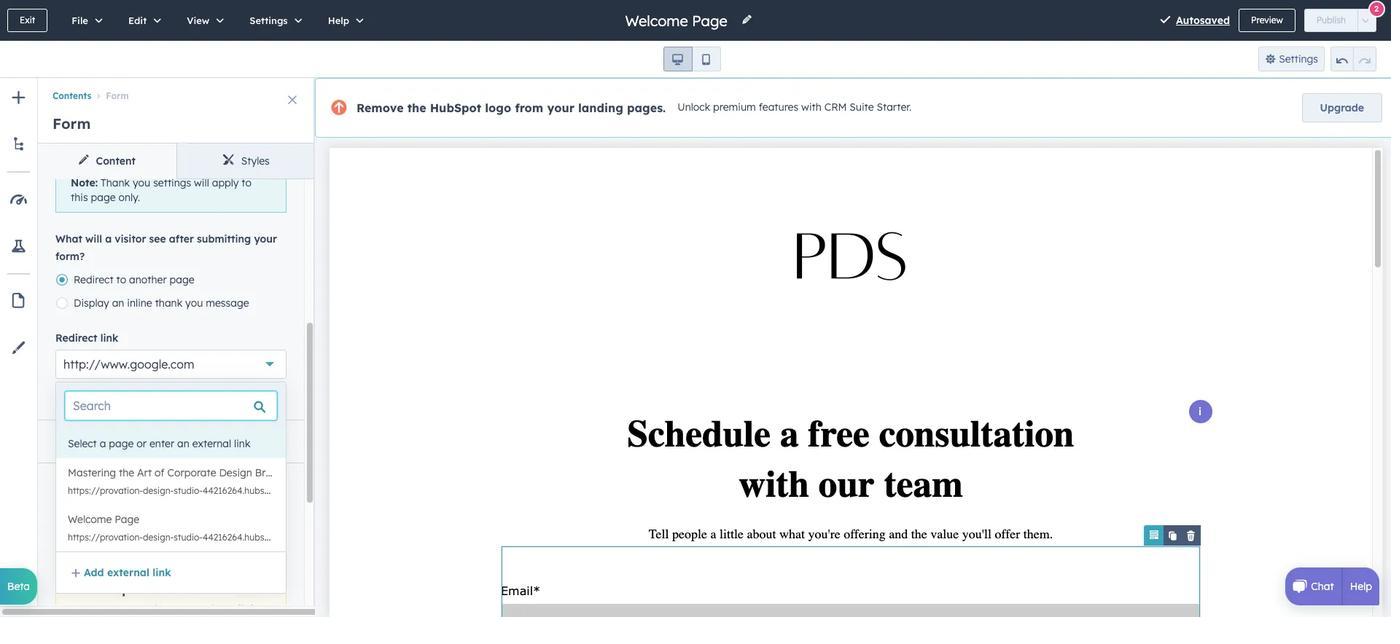 Task type: vqa. For each thing, say whether or not it's contained in the screenshot.
Thank you settings will apply to this page only.
yes



Task type: locate. For each thing, give the bounding box(es) containing it.
design- down instead
[[143, 532, 174, 543]]

unlock premium features with crm suite starter.
[[677, 101, 911, 114]]

of-
[[535, 486, 547, 497], [674, 486, 686, 497]]

0 horizontal spatial to
[[116, 273, 126, 286]]

http://www.google.com button
[[55, 350, 287, 379]]

0 vertical spatial view
[[187, 15, 210, 26]]

this down http://www.google.com
[[83, 387, 102, 400]]

1 horizontal spatial settings button
[[1258, 47, 1325, 71]]

tricks
[[288, 467, 315, 480]]

0 vertical spatial to
[[242, 176, 252, 190]]

0 vertical spatial studio-
[[174, 486, 203, 497]]

0 vertical spatial help
[[328, 15, 349, 26]]

group
[[663, 47, 721, 71], [1331, 47, 1377, 71]]

0 vertical spatial page
[[91, 191, 116, 204]]

Search search field
[[65, 392, 277, 421]]

will
[[194, 176, 209, 190], [85, 232, 102, 245]]

list box
[[56, 429, 725, 552]]

design-
[[143, 486, 174, 497], [395, 486, 425, 497], [591, 486, 622, 497], [143, 532, 174, 543]]

1 vertical spatial external
[[107, 567, 149, 580]]

display an inline thank you message
[[74, 296, 249, 310]]

2 horizontal spatial of
[[318, 467, 328, 480]]

the right remove on the top left
[[407, 101, 426, 115]]

of right instead
[[200, 509, 211, 522]]

1 vertical spatial view
[[55, 387, 80, 400]]

form button
[[91, 91, 129, 102]]

0 horizontal spatial the-
[[503, 486, 520, 497]]

content
[[96, 155, 136, 168]]

studio- down corporate
[[174, 486, 203, 497]]

to down corporate
[[197, 492, 207, 505]]

this down note:
[[71, 191, 88, 204]]

to inside thank you settings will apply to this page only.
[[242, 176, 252, 190]]

redirect down "display"
[[55, 331, 97, 345]]

http://www.google.com
[[63, 357, 194, 372]]

0 horizontal spatial form
[[104, 492, 128, 505]]

of right tricks
[[318, 467, 328, 480]]

of- up the eaeaffa6fce0
[[535, 486, 547, 497]]

redirect link element
[[55, 350, 287, 402]]

form down contents button
[[52, 114, 91, 133]]

notifications
[[131, 492, 194, 505]]

remove the hubspot logo from your landing pages.
[[357, 101, 666, 115]]

1 the- from the left
[[503, 486, 520, 497]]

509c-
[[463, 532, 487, 543]]

beta button
[[0, 569, 37, 605]]

1 horizontal spatial form
[[233, 509, 257, 522]]

a inside list box
[[100, 437, 106, 451]]

an right enter
[[177, 437, 189, 451]]

external inside button
[[107, 567, 149, 580]]

0 vertical spatial form
[[106, 91, 129, 102]]

view this link link
[[55, 387, 139, 400]]

autosaved button
[[1176, 12, 1230, 29]]

0 vertical spatial redirect
[[74, 273, 113, 286]]

will right what
[[85, 232, 102, 245]]

1 vertical spatial a
[[100, 437, 106, 451]]

b231-
[[510, 532, 532, 543]]

a
[[105, 232, 112, 245], [100, 437, 106, 451]]

view for view
[[187, 15, 210, 26]]

styles
[[241, 155, 270, 168]]

external inside list box
[[192, 437, 231, 451]]

the left trade
[[331, 467, 346, 480]]

features
[[759, 101, 798, 114]]

form up addresses
[[104, 492, 128, 505]]

settings
[[153, 176, 191, 190]]

of inside send form notifications to specified email addresses instead of the form defaults
[[200, 509, 211, 522]]

2 the- from the left
[[686, 486, 703, 497]]

1 horizontal spatial your
[[547, 101, 574, 115]]

this
[[71, 191, 88, 204], [83, 387, 102, 400]]

the- up b231-
[[503, 486, 520, 497]]

https://provation- down welcome
[[68, 532, 143, 543]]

view inside redirect link element
[[55, 387, 80, 400]]

you
[[71, 603, 89, 616]]

https://provation-
[[68, 486, 143, 497], [68, 532, 143, 543]]

form right contents
[[106, 91, 129, 102]]

0 horizontal spatial your
[[254, 232, 277, 245]]

navigation containing contents
[[38, 78, 315, 104]]

design
[[219, 467, 252, 480]]

0 vertical spatial a
[[105, 232, 112, 245]]

autosaved
[[1176, 14, 1230, 27]]

settings
[[250, 15, 288, 26], [1279, 52, 1318, 66]]

1 horizontal spatial view
[[187, 15, 210, 26]]

emails down moved.
[[217, 603, 248, 616]]

styles link
[[176, 144, 315, 179]]

add external link
[[84, 567, 171, 580]]

0 horizontal spatial you
[[133, 176, 150, 190]]

0 horizontal spatial will
[[85, 232, 102, 245]]

upgrade link
[[1302, 93, 1382, 122]]

studio-
[[174, 486, 203, 497], [174, 532, 203, 543]]

an left inline
[[112, 296, 124, 310]]

content link
[[38, 144, 176, 179]]

external up up
[[107, 567, 149, 580]]

page left or
[[109, 437, 134, 451]]

view
[[187, 15, 210, 26], [55, 387, 80, 400]]

apply
[[212, 176, 239, 190]]

landing
[[578, 101, 623, 115]]

of
[[155, 467, 165, 480], [318, 467, 328, 480], [200, 509, 211, 522]]

0 vertical spatial will
[[194, 176, 209, 190]]

0 vertical spatial external
[[192, 437, 231, 451]]

1 vertical spatial settings
[[1279, 52, 1318, 66]]

external
[[192, 437, 231, 451], [107, 567, 149, 580]]

studio- inside welcome page https://provation-design-studio-44216264.hubspotpagebuilder.com/-temporary-slug-7e32932e-509c-4cb3-b231-eaeaffa6fce0
[[174, 532, 203, 543]]

https://provation- down mastering
[[68, 486, 143, 497]]

page inside what will a visitor see after submitting your form? element
[[170, 273, 194, 286]]

page inside thank you settings will apply to this page only.
[[91, 191, 116, 204]]

you inside thank you settings will apply to this page only.
[[133, 176, 150, 190]]

a right select
[[100, 437, 106, 451]]

redirect inside what will a visitor see after submitting your form? element
[[74, 273, 113, 286]]

0 vertical spatial an
[[112, 296, 124, 310]]

form
[[106, 91, 129, 102], [52, 114, 91, 133]]

1 horizontal spatial external
[[192, 437, 231, 451]]

page up thank
[[170, 273, 194, 286]]

to
[[242, 176, 252, 190], [116, 273, 126, 286], [197, 492, 207, 505]]

or
[[137, 437, 147, 451]]

preview button
[[1239, 9, 1295, 32]]

emails
[[133, 582, 172, 597], [217, 603, 248, 616]]

will left apply
[[194, 176, 209, 190]]

your right submitting
[[254, 232, 277, 245]]

0 horizontal spatial view
[[55, 387, 80, 400]]

contents button
[[52, 91, 91, 102]]

to left another
[[116, 273, 126, 286]]

1 horizontal spatial of-
[[674, 486, 686, 497]]

0 horizontal spatial group
[[663, 47, 721, 71]]

form down specified
[[233, 509, 257, 522]]

1 vertical spatial redirect
[[55, 331, 97, 345]]

redirect to another page
[[74, 273, 194, 286]]

form inside navigation
[[106, 91, 129, 102]]

tab list
[[38, 144, 315, 179]]

1 https://provation- from the top
[[68, 486, 143, 497]]

2 horizontal spatial to
[[242, 176, 252, 190]]

your right from
[[547, 101, 574, 115]]

redirect up "display"
[[74, 273, 113, 286]]

studio- down instead
[[174, 532, 203, 543]]

2 vertical spatial to
[[197, 492, 207, 505]]

1 horizontal spatial to
[[197, 492, 207, 505]]

1 horizontal spatial an
[[177, 437, 189, 451]]

form
[[104, 492, 128, 505], [233, 509, 257, 522]]

view right edit button
[[187, 15, 210, 26]]

the
[[407, 101, 426, 115], [119, 467, 134, 480], [331, 467, 346, 480], [214, 509, 230, 522], [71, 617, 86, 618]]

0 horizontal spatial help
[[328, 15, 349, 26]]

link up design at the bottom
[[234, 437, 250, 451]]

you right thank
[[185, 296, 203, 310]]

link up follow-up emails have moved. you can now send automated emails in the
[[153, 567, 171, 580]]

navigation
[[38, 78, 315, 104]]

select a page or enter an external link
[[68, 437, 250, 451]]

settings right view button
[[250, 15, 288, 26]]

group down publish group at the right top of the page
[[1331, 47, 1377, 71]]

0 horizontal spatial settings button
[[234, 0, 313, 41]]

1 vertical spatial help
[[1350, 580, 1372, 593]]

0 vertical spatial https://provation-
[[68, 486, 143, 497]]

design- down art
[[143, 486, 174, 497]]

temporary-
[[355, 532, 402, 543]]

1 vertical spatial emails
[[217, 603, 248, 616]]

an
[[112, 296, 124, 310], [177, 437, 189, 451]]

0 horizontal spatial of-
[[535, 486, 547, 497]]

1 horizontal spatial group
[[1331, 47, 1377, 71]]

1 horizontal spatial the-
[[686, 486, 703, 497]]

2 studio- from the top
[[174, 532, 203, 543]]

defaults
[[76, 527, 117, 540]]

of- left trade
[[674, 486, 686, 497]]

thank
[[101, 176, 130, 190]]

external up corporate
[[192, 437, 231, 451]]

1 horizontal spatial form
[[106, 91, 129, 102]]

1 vertical spatial your
[[254, 232, 277, 245]]

to right apply
[[242, 176, 252, 190]]

0 vertical spatial this
[[71, 191, 88, 204]]

page down thank on the left of the page
[[91, 191, 116, 204]]

tab list containing content
[[38, 144, 315, 179]]

link opens in a new window image
[[126, 389, 136, 400], [126, 389, 136, 400]]

0 vertical spatial your
[[547, 101, 574, 115]]

44216264.hubspotpagebuilder.com/provation-
[[203, 486, 395, 497]]

send form notifications to specified email addresses instead of the form defaults
[[76, 492, 257, 540]]

of for corporate
[[318, 467, 328, 480]]

0 horizontal spatial settings
[[250, 15, 288, 26]]

tab panel
[[38, 0, 315, 618]]

1 vertical spatial settings button
[[1258, 47, 1325, 71]]

the down specified
[[214, 509, 230, 522]]

2 https://provation- from the top
[[68, 532, 143, 543]]

see
[[149, 232, 166, 245]]

1 vertical spatial this
[[83, 387, 102, 400]]

of right art
[[155, 467, 165, 480]]

1 studio- from the top
[[174, 486, 203, 497]]

0 horizontal spatial an
[[112, 296, 124, 310]]

you up the only.
[[133, 176, 150, 190]]

chat
[[1311, 580, 1334, 593]]

1 vertical spatial will
[[85, 232, 102, 245]]

design- left the tricks-
[[591, 486, 622, 497]]

redirect
[[74, 273, 113, 286], [55, 331, 97, 345]]

1 vertical spatial studio-
[[174, 532, 203, 543]]

inline
[[127, 296, 152, 310]]

the down you
[[71, 617, 86, 618]]

view inside button
[[187, 15, 210, 26]]

message
[[206, 296, 249, 310]]

44216264.hubspotpagebuilder.com/-
[[203, 532, 355, 543]]

emails up send
[[133, 582, 172, 597]]

1 vertical spatial you
[[185, 296, 203, 310]]

1 vertical spatial page
[[170, 273, 194, 286]]

the- right the tricks-
[[686, 486, 703, 497]]

1 horizontal spatial will
[[194, 176, 209, 190]]

redirect link
[[55, 331, 118, 345]]

1 vertical spatial form
[[52, 114, 91, 133]]

of for specified
[[200, 509, 211, 522]]

0 vertical spatial you
[[133, 176, 150, 190]]

1 horizontal spatial help
[[1350, 580, 1372, 593]]

the inside follow-up emails have moved. you can now send automated emails in the
[[71, 617, 86, 618]]

settings down preview button
[[1279, 52, 1318, 66]]

from
[[515, 101, 543, 115]]

0 vertical spatial emails
[[133, 582, 172, 597]]

1 vertical spatial https://provation-
[[68, 532, 143, 543]]

1 horizontal spatial emails
[[217, 603, 248, 616]]

beta
[[7, 580, 30, 593]]

2 vertical spatial page
[[109, 437, 134, 451]]

corporate
[[167, 467, 216, 480]]

with
[[801, 101, 822, 114]]

a left visitor
[[105, 232, 112, 245]]

this inside thank you settings will apply to this page only.
[[71, 191, 88, 204]]

view up select
[[55, 387, 80, 400]]

the left art
[[119, 467, 134, 480]]

will inside what will a visitor see after submitting your form?
[[85, 232, 102, 245]]

1 horizontal spatial of
[[200, 509, 211, 522]]

1 vertical spatial an
[[177, 437, 189, 451]]

contents
[[52, 91, 91, 102]]

link up http://www.google.com
[[100, 331, 118, 345]]

addresses
[[107, 509, 157, 522]]

None field
[[624, 11, 732, 30]]

exit link
[[7, 9, 48, 32]]

tab panel containing http://www.google.com
[[38, 0, 315, 618]]

1 vertical spatial form
[[233, 509, 257, 522]]

0 horizontal spatial external
[[107, 567, 149, 580]]

group up 'unlock'
[[663, 47, 721, 71]]



Task type: describe. For each thing, give the bounding box(es) containing it.
publish
[[1317, 15, 1346, 26]]

eaeaffa6fce0
[[532, 532, 588, 543]]

design- inside welcome page https://provation-design-studio-44216264.hubspotpagebuilder.com/-temporary-slug-7e32932e-509c-4cb3-b231-eaeaffa6fce0
[[143, 532, 174, 543]]

can
[[91, 603, 109, 616]]

briefs-
[[622, 486, 649, 497]]

page
[[115, 513, 139, 526]]

https://provation- inside welcome page https://provation-design-studio-44216264.hubspotpagebuilder.com/-temporary-slug-7e32932e-509c-4cb3-b231-eaeaffa6fce0
[[68, 532, 143, 543]]

instead
[[160, 509, 197, 522]]

unlock
[[677, 101, 710, 114]]

premium
[[713, 101, 756, 114]]

submitting
[[197, 232, 251, 245]]

1 horizontal spatial you
[[185, 296, 203, 310]]

art
[[137, 467, 152, 480]]

automated
[[160, 603, 214, 616]]

2 of- from the left
[[674, 486, 686, 497]]

hubspot
[[430, 101, 481, 115]]

help inside button
[[328, 15, 349, 26]]

slug-
[[402, 532, 422, 543]]

remove
[[357, 101, 404, 115]]

1 horizontal spatial settings
[[1279, 52, 1318, 66]]

1 of- from the left
[[535, 486, 547, 497]]

what
[[55, 232, 82, 245]]

link inside list box
[[234, 437, 250, 451]]

1 vertical spatial to
[[116, 273, 126, 286]]

now
[[112, 603, 132, 616]]

exit
[[20, 15, 35, 26]]

send
[[76, 492, 101, 505]]

add external link button
[[71, 564, 171, 582]]

send
[[135, 603, 157, 616]]

view button
[[171, 0, 234, 41]]

link inside button
[[153, 567, 171, 580]]

edit
[[128, 15, 147, 26]]

will inside thank you settings will apply to this page only.
[[194, 176, 209, 190]]

starter.
[[877, 101, 911, 114]]

specified
[[210, 492, 256, 505]]

another
[[129, 273, 167, 286]]

up
[[114, 582, 130, 597]]

list box containing select a page or enter an external link
[[56, 429, 725, 552]]

help button
[[313, 0, 374, 41]]

weekly/mastering-
[[425, 486, 503, 497]]

close image
[[288, 96, 297, 104]]

1 group from the left
[[663, 47, 721, 71]]

a inside what will a visitor see after submitting your form?
[[105, 232, 112, 245]]

briefs:
[[255, 467, 285, 480]]

upgrade
[[1320, 101, 1364, 114]]

welcome page https://provation-design-studio-44216264.hubspotpagebuilder.com/-temporary-slug-7e32932e-509c-4cb3-b231-eaeaffa6fce0
[[68, 513, 588, 543]]

2 group from the left
[[1331, 47, 1377, 71]]

art-
[[520, 486, 535, 497]]

0 vertical spatial settings
[[250, 15, 288, 26]]

view this link
[[55, 387, 123, 400]]

thank you settings will apply to this page only.
[[71, 176, 252, 204]]

7e32932e-
[[422, 532, 463, 543]]

after
[[169, 232, 194, 245]]

email
[[76, 509, 104, 522]]

thank
[[155, 296, 182, 310]]

corporate-
[[547, 486, 591, 497]]

preview
[[1251, 15, 1283, 26]]

welcome
[[68, 513, 112, 526]]

form?
[[55, 250, 85, 263]]

have
[[176, 582, 205, 597]]

the inside send form notifications to specified email addresses instead of the form defaults
[[214, 509, 230, 522]]

what will a visitor see after submitting your form?
[[55, 232, 277, 263]]

follow-up emails have moved. you can now send automated emails in the
[[71, 582, 259, 618]]

in
[[251, 603, 259, 616]]

enter
[[149, 437, 174, 451]]

redirect for redirect link
[[55, 331, 97, 345]]

an inside what will a visitor see after submitting your form? element
[[112, 296, 124, 310]]

suite
[[850, 101, 874, 114]]

tricks-
[[649, 486, 674, 497]]

to inside send form notifications to specified email addresses instead of the form defaults
[[197, 492, 207, 505]]

trade
[[703, 486, 725, 497]]

design- up slug- on the bottom left
[[395, 486, 425, 497]]

select
[[68, 437, 97, 451]]

edit button
[[113, 0, 171, 41]]

link down http://www.google.com
[[105, 387, 123, 400]]

redirect for redirect to another page
[[74, 273, 113, 286]]

add
[[84, 567, 104, 580]]

display
[[74, 296, 109, 310]]

page inside list box
[[109, 437, 134, 451]]

0 horizontal spatial emails
[[133, 582, 172, 597]]

trade
[[349, 467, 376, 480]]

this inside redirect link element
[[83, 387, 102, 400]]

https://provation- inside the mastering the art of corporate design briefs: tricks of the trade https://provation-design-studio-44216264.hubspotpagebuilder.com/provation-design-weekly/mastering-the-art-of-corporate-design-briefs-tricks-of-the-trade
[[68, 486, 143, 497]]

your inside what will a visitor see after submitting your form?
[[254, 232, 277, 245]]

0 vertical spatial settings button
[[234, 0, 313, 41]]

moved.
[[208, 582, 251, 597]]

note:
[[71, 176, 98, 190]]

0 vertical spatial form
[[104, 492, 128, 505]]

view for view this link
[[55, 387, 80, 400]]

logo
[[485, 101, 511, 115]]

what will a visitor see after submitting your form? element
[[55, 268, 287, 315]]

file button
[[56, 0, 113, 41]]

mastering the art of corporate design briefs: tricks of the trade https://provation-design-studio-44216264.hubspotpagebuilder.com/provation-design-weekly/mastering-the-art-of-corporate-design-briefs-tricks-of-the-trade
[[68, 467, 725, 497]]

4cb3-
[[487, 532, 510, 543]]

visitor
[[115, 232, 146, 245]]

0 horizontal spatial form
[[52, 114, 91, 133]]

an inside list box
[[177, 437, 189, 451]]

2
[[1374, 3, 1379, 13]]

studio- inside the mastering the art of corporate design briefs: tricks of the trade https://provation-design-studio-44216264.hubspotpagebuilder.com/provation-design-weekly/mastering-the-art-of-corporate-design-briefs-tricks-of-the-trade
[[174, 486, 203, 497]]

0 horizontal spatial of
[[155, 467, 165, 480]]

pages.
[[627, 101, 666, 115]]

publish button
[[1304, 9, 1358, 32]]

publish group
[[1304, 9, 1377, 32]]

follow-
[[71, 582, 114, 597]]



